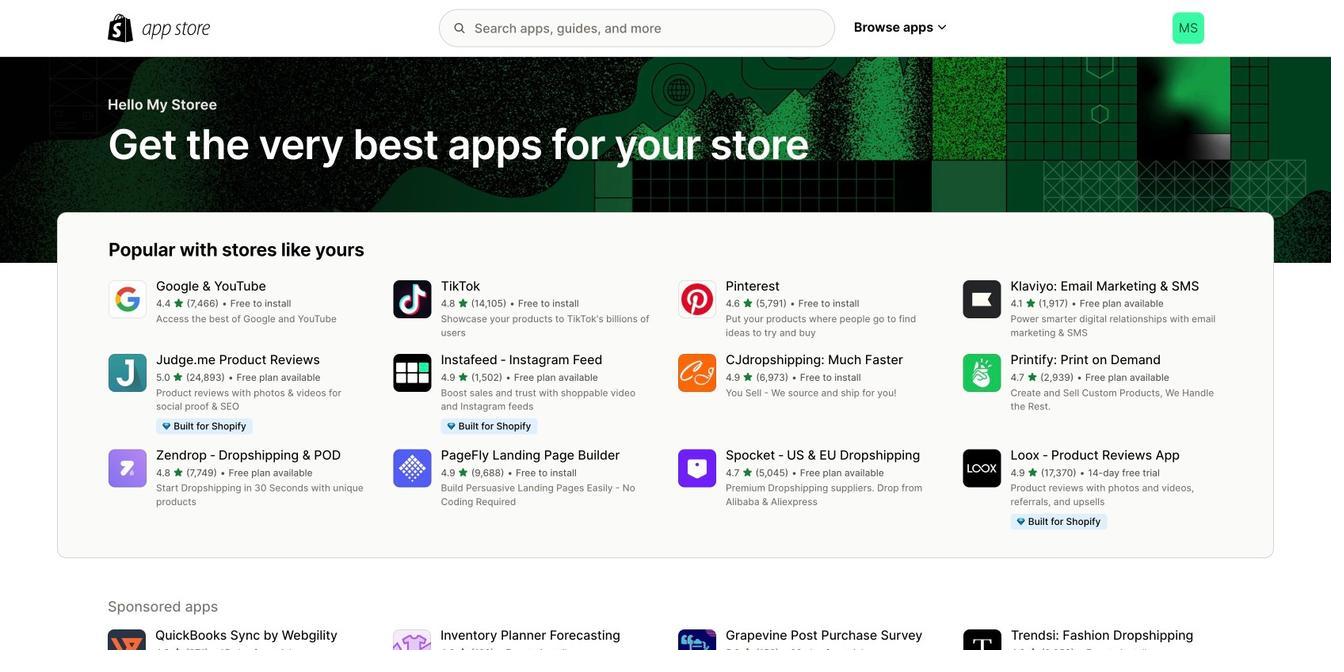 Task type: vqa. For each thing, say whether or not it's contained in the screenshot.
Shopify App Store Logo
yes



Task type: describe. For each thing, give the bounding box(es) containing it.
my storee image
[[1173, 12, 1204, 44]]

Search apps, guides, and more search field
[[439, 9, 835, 47]]

shopify app store logo image
[[108, 13, 212, 43]]



